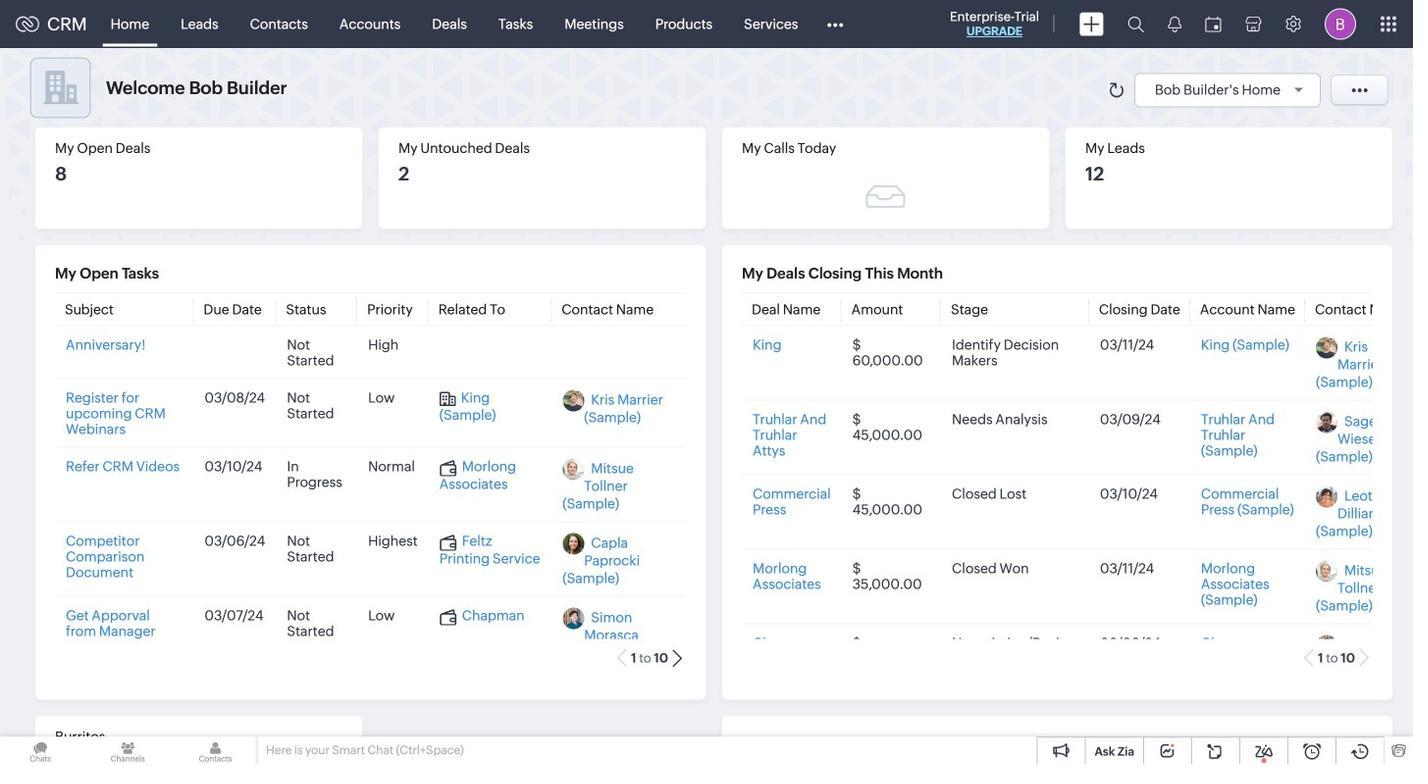 Task type: locate. For each thing, give the bounding box(es) containing it.
channels image
[[88, 737, 168, 765]]

profile element
[[1313, 0, 1368, 48]]

chats image
[[0, 737, 81, 765]]

calendar image
[[1205, 16, 1222, 32]]

create menu element
[[1068, 0, 1116, 48]]

logo image
[[16, 16, 39, 32]]

create menu image
[[1080, 12, 1104, 36]]



Task type: describe. For each thing, give the bounding box(es) containing it.
search image
[[1128, 16, 1144, 32]]

contacts image
[[175, 737, 256, 765]]

signals image
[[1168, 16, 1182, 32]]

signals element
[[1156, 0, 1194, 48]]

profile image
[[1325, 8, 1356, 40]]

search element
[[1116, 0, 1156, 48]]

Other Modules field
[[814, 8, 856, 40]]



Task type: vqa. For each thing, say whether or not it's contained in the screenshot.
Accounts link
no



